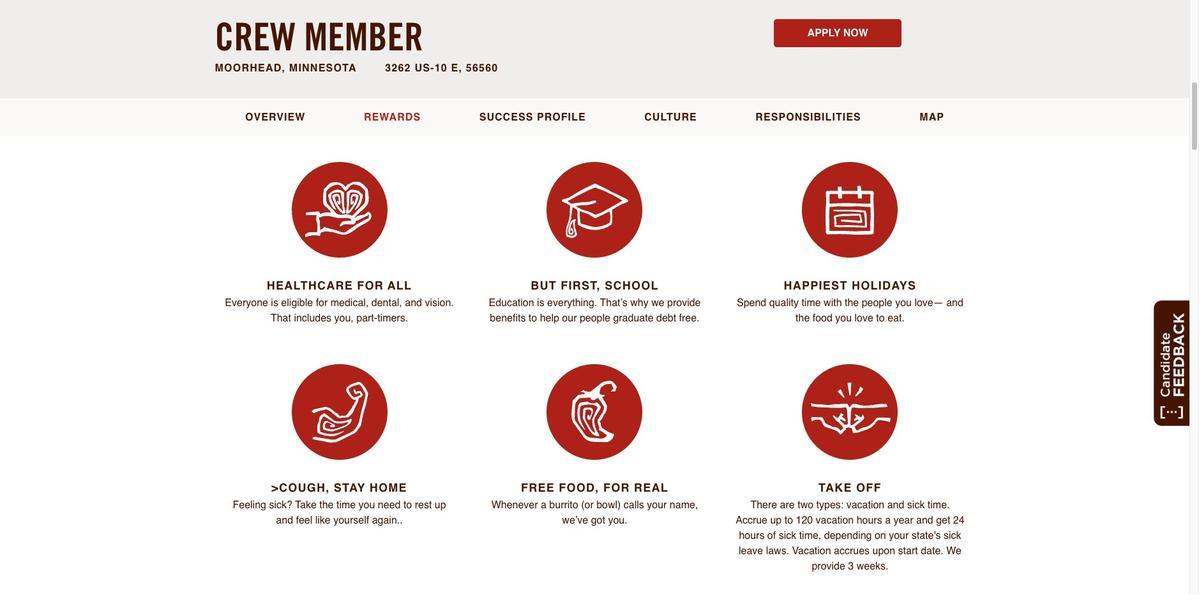 Task type: vqa. For each thing, say whether or not it's contained in the screenshot.


Task type: describe. For each thing, give the bounding box(es) containing it.
quality
[[769, 297, 799, 309]]

for inside the free food, for real whenever a burrito (or bowl) calls your name, we've got you.
[[603, 481, 630, 495]]

yourself
[[333, 515, 369, 527]]

take inside 'take off there are two types: vacation and sick time. accrue up to 120 vacation hours a year and get 24 hours of sick time, depending on your state's sick leave laws. vacation accrues upon start date. we provide 3 weeks.'
[[819, 481, 852, 495]]

spend
[[737, 297, 766, 309]]

responsibilities
[[756, 112, 861, 123]]

medical,
[[331, 297, 369, 309]]

debt
[[656, 313, 676, 324]]

healthcare for all everyone is eligible for medical, dental, and vision. that includes you, part-timers.
[[225, 279, 454, 324]]

1 horizontal spatial you
[[835, 313, 852, 324]]

24
[[953, 515, 965, 527]]

your inside the free food, for real whenever a burrito (or bowl) calls your name, we've got you.
[[647, 500, 667, 511]]

name,
[[670, 500, 698, 511]]

everything.
[[547, 297, 597, 309]]

includes
[[294, 313, 331, 324]]

minnesota
[[289, 63, 357, 74]]

laws.
[[766, 546, 789, 557]]

56560
[[466, 63, 498, 74]]

need
[[378, 500, 401, 511]]

off
[[856, 481, 882, 495]]

first,
[[561, 279, 601, 292]]

all
[[388, 279, 412, 292]]

but first, school education is everything. that's why we provide benefits to help our people graduate debt free.
[[489, 279, 701, 324]]

up inside 'take off there are two types: vacation and sick time. accrue up to 120 vacation hours a year and get 24 hours of sick time, depending on your state's sick leave laws. vacation accrues upon start date. we provide 3 weeks.'
[[770, 515, 782, 527]]

culture link
[[619, 98, 723, 137]]

varies mid-senior
[[399, 28, 514, 40]]

0 vertical spatial vacation
[[846, 500, 885, 511]]

our
[[562, 313, 577, 324]]

senior
[[471, 28, 514, 40]]

again..
[[372, 515, 403, 527]]

varies
[[402, 28, 443, 40]]

get
[[936, 515, 950, 527]]

apply now link
[[774, 19, 902, 47]]

food,
[[559, 481, 599, 495]]

benefits
[[490, 313, 526, 324]]

now
[[843, 27, 868, 39]]

and inside 'healthcare for all everyone is eligible for medical, dental, and vision. that includes you, part-timers.'
[[405, 297, 422, 309]]

home
[[370, 481, 407, 495]]

whenever
[[491, 500, 538, 511]]

take off there are two types: vacation and sick time. accrue up to 120 vacation hours a year and get 24 hours of sick time, depending on your state's sick leave laws. vacation accrues upon start date. we provide 3 weeks.
[[736, 481, 965, 573]]

depending
[[824, 530, 872, 542]]

accrue
[[736, 515, 767, 527]]

map
[[920, 112, 944, 123]]

weeks.
[[857, 561, 888, 573]]

you for happiest holidays
[[895, 297, 912, 309]]

vacation
[[792, 546, 831, 557]]

120
[[796, 515, 813, 527]]

got
[[591, 515, 605, 527]]

member
[[304, 19, 423, 57]]

>cough,
[[271, 481, 330, 495]]

you for >cough, stay home
[[359, 500, 375, 511]]

success
[[479, 112, 533, 123]]

e,
[[451, 63, 462, 74]]

rest
[[415, 500, 432, 511]]

and up year
[[887, 500, 904, 511]]

success profile link
[[454, 98, 611, 137]]

1 vertical spatial hours
[[739, 530, 765, 542]]

you.
[[608, 515, 627, 527]]

provide inside but first, school education is everything. that's why we provide benefits to help our people graduate debt free.
[[667, 297, 701, 309]]

but
[[531, 279, 557, 292]]

map link
[[894, 98, 970, 137]]

part-
[[356, 313, 377, 324]]

candidate feedback image
[[1151, 298, 1190, 429]]

culture
[[644, 112, 697, 123]]

overview link
[[220, 98, 331, 137]]

why
[[630, 297, 649, 309]]

crew
[[215, 19, 296, 57]]

your inside 'take off there are two types: vacation and sick time. accrue up to 120 vacation hours a year and get 24 hours of sick time, depending on your state's sick leave laws. vacation accrues upon start date. we provide 3 weeks.'
[[889, 530, 909, 542]]

state's
[[912, 530, 941, 542]]

dental,
[[371, 297, 402, 309]]

free
[[521, 481, 555, 495]]

feeling
[[233, 500, 266, 511]]

people inside the happiest holidays spend quality time with the people you love— and the food you love to eat.
[[862, 297, 892, 309]]

time inside >cough, stay home feeling sick? take the time you need to rest up and feel like yourself again..
[[336, 500, 356, 511]]

to inside but first, school education is everything. that's why we provide benefits to help our people graduate debt free.
[[529, 313, 537, 324]]

2 horizontal spatial sick
[[944, 530, 961, 542]]

for inside 'healthcare for all everyone is eligible for medical, dental, and vision. that includes you, part-timers.'
[[357, 279, 384, 292]]

10
[[435, 63, 448, 74]]

apply now
[[807, 27, 868, 39]]

that's
[[600, 297, 628, 309]]

we
[[946, 546, 962, 557]]

types:
[[816, 500, 844, 511]]

healthcare
[[267, 279, 353, 292]]

of
[[767, 530, 776, 542]]

timers.
[[377, 313, 408, 324]]

time,
[[799, 530, 821, 542]]

happiest holidays spend quality time with the people you love— and the food you love to eat.
[[737, 279, 963, 324]]

with
[[824, 297, 842, 309]]



Task type: locate. For each thing, give the bounding box(es) containing it.
people down that's
[[580, 313, 610, 324]]

your down real
[[647, 500, 667, 511]]

time.
[[928, 500, 950, 511]]

the inside >cough, stay home feeling sick? take the time you need to rest up and feel like yourself again..
[[319, 500, 334, 511]]

time down "happiest"
[[802, 297, 821, 309]]

love—
[[915, 297, 944, 309]]

time inside the happiest holidays spend quality time with the people you love— and the food you love to eat.
[[802, 297, 821, 309]]

a down 'free'
[[541, 500, 547, 511]]

help
[[540, 313, 559, 324]]

overview
[[245, 112, 305, 123]]

(or
[[581, 500, 594, 511]]

1 horizontal spatial people
[[862, 297, 892, 309]]

for
[[357, 279, 384, 292], [603, 481, 630, 495]]

take
[[819, 481, 852, 495], [295, 500, 317, 511]]

us-
[[415, 63, 435, 74]]

take up types:
[[819, 481, 852, 495]]

up inside >cough, stay home feeling sick? take the time you need to rest up and feel like yourself again..
[[435, 500, 446, 511]]

year
[[894, 515, 913, 527]]

1 vertical spatial people
[[580, 313, 610, 324]]

feel
[[296, 515, 312, 527]]

1 vertical spatial you
[[835, 313, 852, 324]]

1 vertical spatial vacation
[[816, 515, 854, 527]]

vision.
[[425, 297, 454, 309]]

you,
[[334, 313, 354, 324]]

we
[[651, 297, 664, 309]]

mid-
[[447, 28, 471, 40]]

for up dental,
[[357, 279, 384, 292]]

is for healthcare
[[271, 297, 278, 309]]

is up that
[[271, 297, 278, 309]]

hours up on
[[857, 515, 882, 527]]

to inside >cough, stay home feeling sick? take the time you need to rest up and feel like yourself again..
[[403, 500, 412, 511]]

up
[[435, 500, 446, 511], [770, 515, 782, 527]]

the
[[845, 297, 859, 309], [796, 313, 810, 324], [319, 500, 334, 511]]

and up state's
[[916, 515, 933, 527]]

1 vertical spatial time
[[336, 500, 356, 511]]

2 horizontal spatial the
[[845, 297, 859, 309]]

everyone
[[225, 297, 268, 309]]

a inside 'take off there are two types: vacation and sick time. accrue up to 120 vacation hours a year and get 24 hours of sick time, depending on your state's sick leave laws. vacation accrues upon start date. we provide 3 weeks.'
[[885, 515, 891, 527]]

0 horizontal spatial is
[[271, 297, 278, 309]]

0 vertical spatial you
[[895, 297, 912, 309]]

you up yourself
[[359, 500, 375, 511]]

that
[[271, 313, 291, 324]]

is for but
[[537, 297, 544, 309]]

1 horizontal spatial rewards
[[551, 104, 639, 130]]

upon
[[873, 546, 895, 557]]

1 horizontal spatial take
[[819, 481, 852, 495]]

the for happiest holidays
[[845, 297, 859, 309]]

free.
[[679, 313, 700, 324]]

happiest
[[784, 279, 848, 292]]

people down the holidays
[[862, 297, 892, 309]]

full
[[263, 28, 292, 40]]

0 vertical spatial time
[[802, 297, 821, 309]]

3262 us-10 e, 56560
[[385, 63, 498, 74]]

provide left '3'
[[812, 561, 845, 573]]

you inside >cough, stay home feeling sick? take the time you need to rest up and feel like yourself again..
[[359, 500, 375, 511]]

to left rest at the bottom of the page
[[403, 500, 412, 511]]

1 horizontal spatial your
[[889, 530, 909, 542]]

apply
[[807, 27, 840, 39]]

and right love—
[[946, 297, 963, 309]]

0 horizontal spatial time
[[336, 500, 356, 511]]

for
[[316, 297, 328, 309]]

>cough, stay home feeling sick? take the time you need to rest up and feel like yourself again..
[[233, 481, 446, 527]]

vacation down types:
[[816, 515, 854, 527]]

1 horizontal spatial is
[[537, 297, 544, 309]]

0 vertical spatial hours
[[857, 515, 882, 527]]

is up help at the left of page
[[537, 297, 544, 309]]

eligible
[[281, 297, 313, 309]]

is inside but first, school education is everything. that's why we provide benefits to help our people graduate debt free.
[[537, 297, 544, 309]]

to left the eat.
[[876, 313, 885, 324]]

love
[[855, 313, 873, 324]]

1 is from the left
[[271, 297, 278, 309]]

0 horizontal spatial people
[[580, 313, 610, 324]]

1 horizontal spatial hours
[[857, 515, 882, 527]]

0 horizontal spatial you
[[359, 500, 375, 511]]

sick right of
[[779, 530, 796, 542]]

1 horizontal spatial a
[[885, 515, 891, 527]]

2 vertical spatial you
[[359, 500, 375, 511]]

provide up free.
[[667, 297, 701, 309]]

0 vertical spatial a
[[541, 500, 547, 511]]

0 horizontal spatial a
[[541, 500, 547, 511]]

stay
[[334, 481, 366, 495]]

1 vertical spatial for
[[603, 481, 630, 495]]

sick
[[907, 500, 925, 511], [779, 530, 796, 542], [944, 530, 961, 542]]

3
[[848, 561, 854, 573]]

0 horizontal spatial provide
[[667, 297, 701, 309]]

0 vertical spatial provide
[[667, 297, 701, 309]]

0 vertical spatial for
[[357, 279, 384, 292]]

crew member moorhead, minnesota
[[215, 19, 423, 74]]

is inside 'healthcare for all everyone is eligible for medical, dental, and vision. that includes you, part-timers.'
[[271, 297, 278, 309]]

3262
[[385, 63, 411, 74]]

holidays
[[852, 279, 916, 292]]

0 horizontal spatial your
[[647, 500, 667, 511]]

1 vertical spatial your
[[889, 530, 909, 542]]

a inside the free food, for real whenever a burrito (or bowl) calls your name, we've got you.
[[541, 500, 547, 511]]

we've
[[562, 515, 588, 527]]

rewards
[[551, 104, 639, 130], [364, 112, 421, 123]]

on
[[875, 530, 886, 542]]

0 horizontal spatial for
[[357, 279, 384, 292]]

0 vertical spatial take
[[819, 481, 852, 495]]

0 horizontal spatial sick
[[779, 530, 796, 542]]

responsibilities link
[[730, 98, 887, 137]]

hours down accrue at the right bottom of the page
[[739, 530, 765, 542]]

sick up we
[[944, 530, 961, 542]]

you down with
[[835, 313, 852, 324]]

time up yourself
[[336, 500, 356, 511]]

up right rest at the bottom of the page
[[435, 500, 446, 511]]

vacation down off
[[846, 500, 885, 511]]

2 vertical spatial the
[[319, 500, 334, 511]]

1 vertical spatial take
[[295, 500, 317, 511]]

accrues
[[834, 546, 870, 557]]

profile
[[537, 112, 586, 123]]

0 horizontal spatial hours
[[739, 530, 765, 542]]

the left food
[[796, 313, 810, 324]]

take up feel
[[295, 500, 317, 511]]

take inside >cough, stay home feeling sick? take the time you need to rest up and feel like yourself again..
[[295, 500, 317, 511]]

time
[[295, 28, 322, 40]]

up up of
[[770, 515, 782, 527]]

date.
[[921, 546, 944, 557]]

0 horizontal spatial rewards
[[364, 112, 421, 123]]

success profile
[[479, 112, 586, 123]]

bowl)
[[596, 500, 621, 511]]

sick up year
[[907, 500, 925, 511]]

rewards link
[[338, 98, 446, 137]]

to inside the happiest holidays spend quality time with the people you love— and the food you love to eat.
[[876, 313, 885, 324]]

to down are
[[785, 515, 793, 527]]

0 vertical spatial people
[[862, 297, 892, 309]]

provide
[[667, 297, 701, 309], [812, 561, 845, 573]]

full time
[[260, 28, 322, 40]]

time
[[802, 297, 821, 309], [336, 500, 356, 511]]

the for >cough, stay home
[[319, 500, 334, 511]]

1 horizontal spatial time
[[802, 297, 821, 309]]

education
[[489, 297, 534, 309]]

sick?
[[269, 500, 292, 511]]

2 is from the left
[[537, 297, 544, 309]]

provide inside 'take off there are two types: vacation and sick time. accrue up to 120 vacation hours a year and get 24 hours of sick time, depending on your state's sick leave laws. vacation accrues upon start date. we provide 3 weeks.'
[[812, 561, 845, 573]]

for up bowl)
[[603, 481, 630, 495]]

1 horizontal spatial the
[[796, 313, 810, 324]]

0 horizontal spatial the
[[319, 500, 334, 511]]

people inside but first, school education is everything. that's why we provide benefits to help our people graduate debt free.
[[580, 313, 610, 324]]

1 vertical spatial up
[[770, 515, 782, 527]]

to inside 'take off there are two types: vacation and sick time. accrue up to 120 vacation hours a year and get 24 hours of sick time, depending on your state's sick leave laws. vacation accrues upon start date. we provide 3 weeks.'
[[785, 515, 793, 527]]

your
[[647, 500, 667, 511], [889, 530, 909, 542]]

food
[[813, 313, 833, 324]]

a
[[541, 500, 547, 511], [885, 515, 891, 527]]

and inside the happiest holidays spend quality time with the people you love— and the food you love to eat.
[[946, 297, 963, 309]]

and down sick?
[[276, 515, 293, 527]]

1 horizontal spatial sick
[[907, 500, 925, 511]]

0 horizontal spatial up
[[435, 500, 446, 511]]

0 vertical spatial your
[[647, 500, 667, 511]]

to
[[529, 313, 537, 324], [876, 313, 885, 324], [403, 500, 412, 511], [785, 515, 793, 527]]

to left help at the left of page
[[529, 313, 537, 324]]

1 vertical spatial a
[[885, 515, 891, 527]]

your down year
[[889, 530, 909, 542]]

hours
[[857, 515, 882, 527], [739, 530, 765, 542]]

school
[[605, 279, 659, 292]]

are
[[780, 500, 795, 511]]

1 vertical spatial provide
[[812, 561, 845, 573]]

1 horizontal spatial up
[[770, 515, 782, 527]]

and inside >cough, stay home feeling sick? take the time you need to rest up and feel like yourself again..
[[276, 515, 293, 527]]

real
[[634, 481, 668, 495]]

you up the eat.
[[895, 297, 912, 309]]

eat.
[[888, 313, 905, 324]]

the up like
[[319, 500, 334, 511]]

1 horizontal spatial for
[[603, 481, 630, 495]]

0 horizontal spatial take
[[295, 500, 317, 511]]

0 vertical spatial the
[[845, 297, 859, 309]]

calls
[[624, 500, 644, 511]]

free food, for real whenever a burrito (or bowl) calls your name, we've got you.
[[491, 481, 698, 527]]

1 vertical spatial the
[[796, 313, 810, 324]]

2 horizontal spatial you
[[895, 297, 912, 309]]

graduate
[[613, 313, 654, 324]]

and down the 'all'
[[405, 297, 422, 309]]

rewards inside rewards "link"
[[364, 112, 421, 123]]

1 horizontal spatial provide
[[812, 561, 845, 573]]

the right with
[[845, 297, 859, 309]]

a left year
[[885, 515, 891, 527]]

0 vertical spatial up
[[435, 500, 446, 511]]

moorhead,
[[215, 63, 286, 74]]

two
[[798, 500, 814, 511]]



